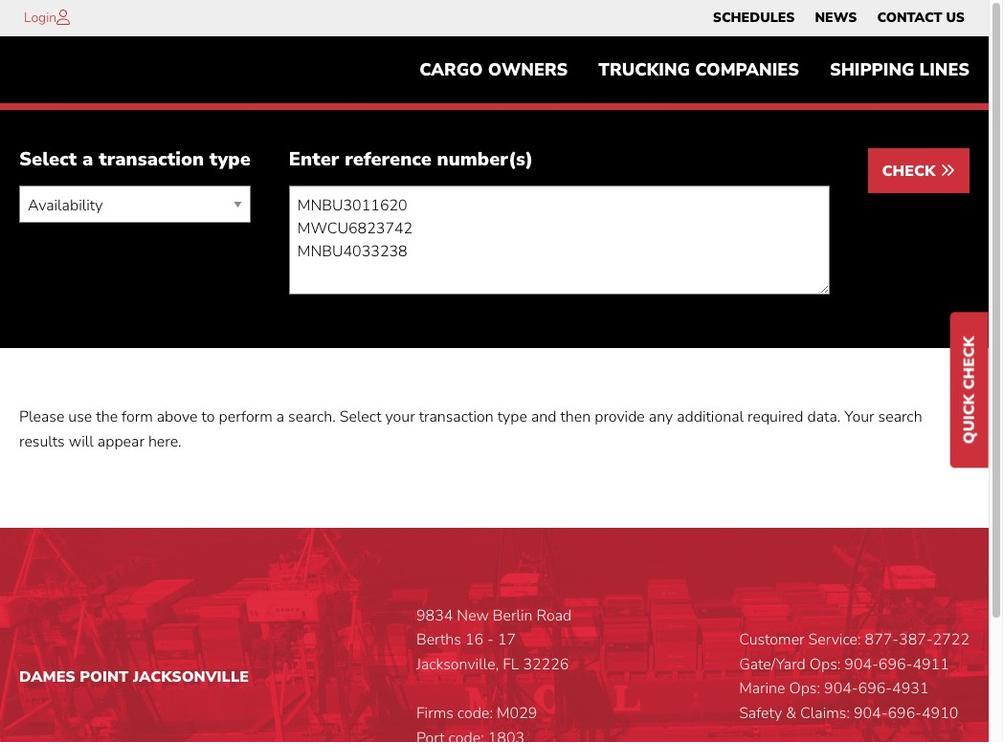 Task type: locate. For each thing, give the bounding box(es) containing it.
berlin
[[493, 606, 533, 627]]

1 vertical spatial a
[[276, 407, 284, 428]]

ops: up &
[[789, 679, 821, 700]]

0 horizontal spatial type
[[209, 147, 251, 173]]

2722
[[933, 630, 970, 651]]

1 vertical spatial 904-
[[824, 679, 858, 700]]

0 vertical spatial a
[[82, 147, 93, 173]]

dames point jacksonville
[[19, 667, 249, 688]]

1 horizontal spatial a
[[276, 407, 284, 428]]

menu bar up shipping
[[703, 5, 975, 32]]

additional
[[677, 407, 744, 428]]

any
[[649, 407, 673, 428]]

news link
[[815, 5, 857, 32]]

new
[[457, 606, 489, 627]]

904- up claims:
[[824, 679, 858, 700]]

904- right claims:
[[854, 704, 888, 725]]

type
[[209, 147, 251, 173], [498, 407, 527, 428]]

-
[[488, 630, 494, 651]]

17
[[498, 630, 516, 651]]

1 vertical spatial select
[[340, 407, 382, 428]]

dames
[[19, 667, 75, 688]]

owners
[[488, 59, 568, 82]]

a inside 'please use the form above to perform a search. select your transaction type and then provide any additional required data. your search results will appear here.'
[[276, 407, 284, 428]]

transaction
[[99, 147, 204, 173], [419, 407, 494, 428]]

&
[[786, 704, 797, 725]]

type inside 'please use the form above to perform a search. select your transaction type and then provide any additional required data. your search results will appear here.'
[[498, 407, 527, 428]]

firms code:  m029
[[416, 704, 537, 725]]

9834
[[416, 606, 453, 627]]

cargo
[[419, 59, 483, 82]]

1 horizontal spatial select
[[340, 407, 382, 428]]

1 horizontal spatial transaction
[[419, 407, 494, 428]]

0 horizontal spatial select
[[19, 147, 77, 173]]

904- down the 877-
[[845, 655, 879, 676]]

search.
[[288, 407, 336, 428]]

will
[[69, 432, 94, 453]]

use
[[68, 407, 92, 428]]

1 horizontal spatial type
[[498, 407, 527, 428]]

required
[[748, 407, 804, 428]]

safety
[[739, 704, 782, 725]]

0 vertical spatial select
[[19, 147, 77, 173]]

0 vertical spatial ops:
[[810, 655, 841, 676]]

type left and
[[498, 407, 527, 428]]

ops: down service:
[[810, 655, 841, 676]]

4931
[[892, 679, 929, 700]]

a
[[82, 147, 93, 173], [276, 407, 284, 428]]

1 vertical spatial 696-
[[858, 679, 892, 700]]

0 vertical spatial check
[[882, 161, 940, 182]]

0 vertical spatial 904-
[[845, 655, 879, 676]]

appear
[[98, 432, 144, 453]]

customer service: 877-387-2722 gate/yard ops: 904-696-4911 marine ops: 904-696-4931 safety & claims: 904-696-4910
[[739, 630, 970, 725]]

696-
[[879, 655, 913, 676], [858, 679, 892, 700], [888, 704, 922, 725]]

schedules
[[713, 9, 795, 27]]

schedules link
[[713, 5, 795, 32]]

select
[[19, 147, 77, 173], [340, 407, 382, 428]]

login link
[[24, 9, 57, 27]]

code:
[[457, 704, 493, 725]]

0 vertical spatial type
[[209, 147, 251, 173]]

1 vertical spatial type
[[498, 407, 527, 428]]

footer
[[0, 528, 989, 743]]

check
[[882, 161, 940, 182], [959, 337, 980, 390]]

jacksonville,
[[416, 655, 499, 676]]

1 vertical spatial transaction
[[419, 407, 494, 428]]

0 vertical spatial menu bar
[[703, 5, 975, 32]]

lines
[[920, 59, 970, 82]]

then
[[561, 407, 591, 428]]

menu bar
[[703, 5, 975, 32], [404, 51, 985, 89]]

data.
[[808, 407, 841, 428]]

your
[[385, 407, 415, 428]]

2 vertical spatial 696-
[[888, 704, 922, 725]]

904-
[[845, 655, 879, 676], [824, 679, 858, 700], [854, 704, 888, 725]]

enter
[[289, 147, 339, 173]]

387-
[[899, 630, 933, 651]]

contact us link
[[877, 5, 965, 32]]

companies
[[695, 59, 799, 82]]

login
[[24, 9, 57, 27]]

quick check
[[959, 337, 980, 445]]

1 vertical spatial check
[[959, 337, 980, 390]]

0 horizontal spatial transaction
[[99, 147, 204, 173]]

ops:
[[810, 655, 841, 676], [789, 679, 821, 700]]

menu bar down schedules link
[[404, 51, 985, 89]]

berths
[[416, 630, 461, 651]]

trucking companies link
[[583, 51, 815, 89]]

1 vertical spatial menu bar
[[404, 51, 985, 89]]

jacksonville
[[133, 667, 249, 688]]

check inside 'link'
[[959, 337, 980, 390]]

1 vertical spatial ops:
[[789, 679, 821, 700]]

877-
[[865, 630, 899, 651]]

check inside button
[[882, 161, 940, 182]]

type left the enter
[[209, 147, 251, 173]]

here.
[[148, 432, 182, 453]]

1 horizontal spatial check
[[959, 337, 980, 390]]

quick check link
[[951, 313, 989, 468]]

service:
[[809, 630, 861, 651]]

0 horizontal spatial check
[[882, 161, 940, 182]]

0 vertical spatial transaction
[[99, 147, 204, 173]]



Task type: describe. For each thing, give the bounding box(es) containing it.
and
[[531, 407, 557, 428]]

select inside 'please use the form above to perform a search. select your transaction type and then provide any additional required data. your search results will appear here.'
[[340, 407, 382, 428]]

check button
[[868, 149, 970, 194]]

contact us
[[877, 9, 965, 27]]

reference
[[345, 147, 432, 173]]

above
[[157, 407, 198, 428]]

Enter reference number(s) text field
[[289, 186, 830, 295]]

shipping lines
[[830, 59, 970, 82]]

to
[[202, 407, 215, 428]]

marine
[[739, 679, 786, 700]]

results
[[19, 432, 65, 453]]

16
[[465, 630, 484, 651]]

please
[[19, 407, 64, 428]]

trucking companies
[[599, 59, 799, 82]]

angle double right image
[[940, 163, 955, 178]]

cargo owners
[[419, 59, 568, 82]]

point
[[80, 667, 129, 688]]

9834 new berlin road berths 16 - 17 jacksonville, fl 32226
[[416, 606, 572, 676]]

your
[[845, 407, 875, 428]]

fl
[[503, 655, 519, 676]]

user image
[[57, 10, 70, 25]]

number(s)
[[437, 147, 533, 173]]

32226
[[523, 655, 569, 676]]

search
[[878, 407, 923, 428]]

2 vertical spatial 904-
[[854, 704, 888, 725]]

form
[[122, 407, 153, 428]]

footer containing 9834 new berlin road
[[0, 528, 989, 743]]

cargo owners link
[[404, 51, 583, 89]]

0 horizontal spatial a
[[82, 147, 93, 173]]

contact
[[877, 9, 942, 27]]

perform
[[219, 407, 273, 428]]

menu bar containing cargo owners
[[404, 51, 985, 89]]

trucking
[[599, 59, 690, 82]]

4910
[[922, 704, 959, 725]]

0 vertical spatial 696-
[[879, 655, 913, 676]]

quick
[[959, 395, 980, 445]]

firms
[[416, 704, 454, 725]]

the
[[96, 407, 118, 428]]

please use the form above to perform a search. select your transaction type and then provide any additional required data. your search results will appear here.
[[19, 407, 923, 453]]

shipping lines link
[[815, 51, 985, 89]]

claims:
[[800, 704, 850, 725]]

us
[[946, 9, 965, 27]]

select a transaction type
[[19, 147, 251, 173]]

gate/yard
[[739, 655, 806, 676]]

provide
[[595, 407, 645, 428]]

customer
[[739, 630, 805, 651]]

4911
[[913, 655, 950, 676]]

menu bar containing schedules
[[703, 5, 975, 32]]

m029
[[497, 704, 537, 725]]

shipping
[[830, 59, 915, 82]]

road
[[537, 606, 572, 627]]

transaction inside 'please use the form above to perform a search. select your transaction type and then provide any additional required data. your search results will appear here.'
[[419, 407, 494, 428]]

enter reference number(s)
[[289, 147, 533, 173]]

news
[[815, 9, 857, 27]]



Task type: vqa. For each thing, say whether or not it's contained in the screenshot.
16:30 for Monday
no



